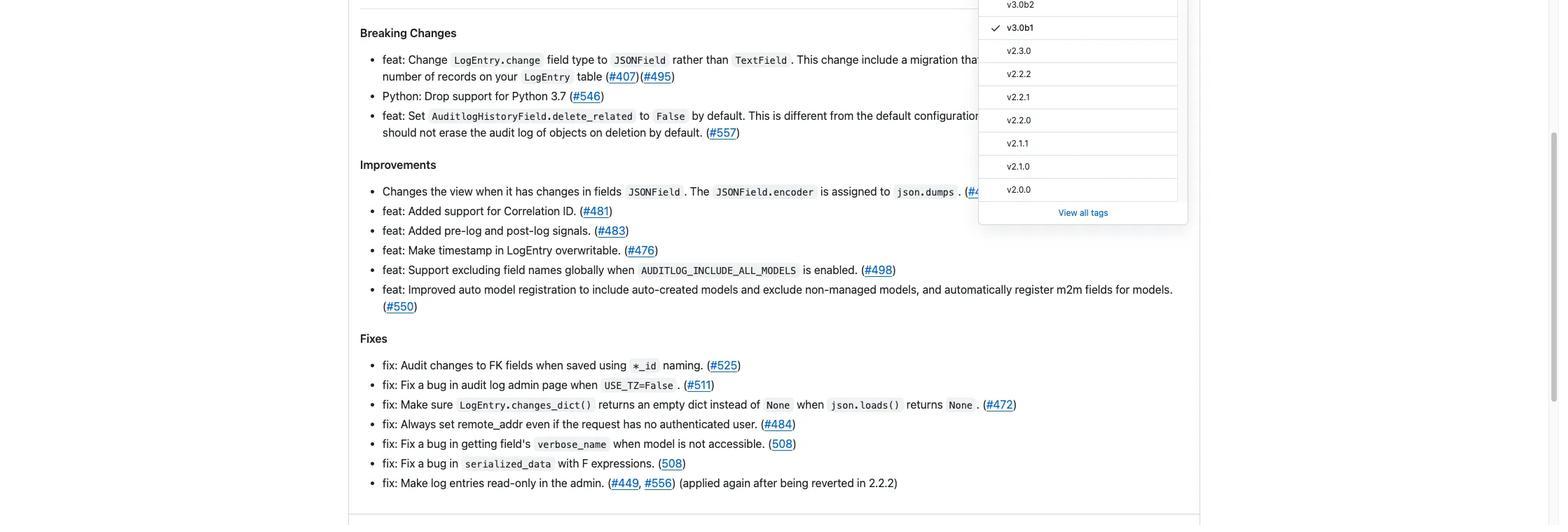 Task type: locate. For each thing, give the bounding box(es) containing it.
log left entries
[[431, 476, 447, 489]]

fields up admin
[[506, 359, 533, 371]]

post-
[[507, 224, 534, 237]]

enabled.
[[814, 263, 858, 276]]

default. inside , but we should not erase the audit log of objects on deletion by default. (
[[665, 126, 703, 138]]

changes
[[410, 26, 457, 39], [383, 185, 428, 197]]

0 vertical spatial bug
[[427, 378, 447, 391]]

from
[[830, 109, 854, 122]]

1 vertical spatial include
[[593, 283, 629, 295]]

model right auto
[[484, 283, 516, 295]]

0 vertical spatial audit
[[490, 126, 515, 138]]

to right assigned
[[880, 185, 891, 197]]

field left the "type"
[[547, 53, 569, 66]]

1 vertical spatial changes
[[430, 359, 473, 371]]

1 vertical spatial has
[[624, 417, 642, 430]]

the left view
[[431, 185, 447, 197]]

0 horizontal spatial 508
[[662, 457, 683, 469]]

1 vertical spatial on
[[480, 70, 492, 82]]

2 bug from the top
[[427, 437, 447, 450]]

managed
[[830, 283, 877, 295]]

7 feat: from the top
[[383, 283, 405, 295]]

entries
[[450, 476, 485, 489]]

and
[[485, 224, 504, 237], [741, 283, 760, 295], [923, 283, 942, 295]]

0 vertical spatial not
[[420, 126, 436, 138]]

changes up id. at the left top
[[537, 185, 580, 197]]

in up excluding
[[495, 244, 504, 256]]

for down the your
[[495, 89, 509, 102]]

the right depending
[[1164, 53, 1180, 66]]

1 horizontal spatial audit
[[490, 126, 515, 138]]

0 vertical spatial for
[[495, 89, 509, 102]]

on right objects
[[590, 126, 603, 138]]

0 vertical spatial model
[[484, 283, 516, 295]]

2 vertical spatial fields
[[506, 359, 533, 371]]

1 horizontal spatial on
[[590, 126, 603, 138]]

1 bug from the top
[[427, 378, 447, 391]]

support down "records"
[[453, 89, 492, 102]]

0 horizontal spatial 508 link
[[662, 457, 683, 469]]

in left 2.2.2)
[[857, 476, 866, 489]]

the
[[1164, 53, 1180, 66], [857, 109, 873, 122], [470, 126, 487, 138], [431, 185, 447, 197], [563, 417, 579, 430], [551, 476, 568, 489]]

1 horizontal spatial 508
[[772, 437, 793, 450]]

1 horizontal spatial returns
[[907, 398, 943, 410]]

changes
[[537, 185, 580, 197], [430, 359, 473, 371]]

to inside changes the view when it has changes in fields jsonfield . the jsonfield.encoder is assigned to json.dumps . ( #489 ) feat: added support for correlation id. ( #481 ) feat: added pre-log and post-log signals. ( #483 ) feat: make timestamp in logentry overwritable. ( #476 ) feat: support excluding field names globally when auditlog_include_all_models is enabled. ( #498 )
[[880, 185, 891, 197]]

of up user.
[[750, 398, 761, 410]]

default. down the false on the left top
[[665, 126, 703, 138]]

2 vertical spatial bug
[[427, 457, 447, 469]]

of inside fixes fix: audit changes to fk fields when saved using *_id naming. ( #525 ) fix: fix a bug in audit log admin page when use_tz=false . ( #511 ) fix: make sure logentry.changes_dict() returns an empty dict instead of none when json.loads() returns none . ( #472 ) fix: always set remote_addr even if the request has no authenticated user. ( #484 ) fix: fix a bug in getting field's verbose_name when model is not accessible. ( 508 ) fix: fix a bug in serialized_data with f expressions. ( 508 ) fix: make log entries read-only in the admin. ( #449 , #556 ) (applied again after being reverted in 2.2.2)
[[750, 398, 761, 410]]

1 vertical spatial ,
[[639, 476, 642, 489]]

time
[[1033, 53, 1055, 66]]

feat: left pre-
[[383, 224, 405, 237]]

6 feat: from the top
[[383, 263, 405, 276]]

1 vertical spatial bug
[[427, 437, 447, 450]]

to left "run"
[[1058, 53, 1068, 66]]

3 fix from the top
[[401, 457, 415, 469]]

0 horizontal spatial has
[[516, 185, 534, 197]]

1 horizontal spatial model
[[644, 437, 675, 450]]

logentry down post-
[[507, 244, 553, 256]]

overwritable.
[[556, 244, 621, 256]]

1 vertical spatial default.
[[665, 126, 703, 138]]

0 vertical spatial fix
[[401, 378, 415, 391]]

1 vertical spatial logentry
[[507, 244, 553, 256]]

1 vertical spatial this
[[749, 109, 770, 122]]

to left fk
[[476, 359, 487, 371]]

python:
[[383, 89, 422, 102]]

1 vertical spatial support
[[445, 204, 484, 217]]

, left #556 link
[[639, 476, 642, 489]]

we
[[1165, 109, 1179, 122]]

1 vertical spatial not
[[689, 437, 706, 450]]

#550 )
[[387, 300, 418, 312]]

2 vertical spatial for
[[1116, 283, 1130, 295]]

0 horizontal spatial none
[[767, 399, 790, 410]]

none left #472 link
[[950, 399, 973, 410]]

to down 'globally' on the left bottom
[[579, 283, 590, 295]]

0 vertical spatial 508
[[772, 437, 793, 450]]

audit down auditloghistoryfield.delete_related
[[490, 126, 515, 138]]

2 vertical spatial fix
[[401, 457, 415, 469]]

exclude
[[763, 283, 803, 295]]

0 horizontal spatial default.
[[665, 126, 703, 138]]

0 horizontal spatial model
[[484, 283, 516, 295]]

0 vertical spatial ,
[[1139, 109, 1142, 122]]

feat: up #550 link at the bottom left
[[383, 283, 405, 295]]

1 horizontal spatial 508 link
[[772, 437, 793, 450]]

in down set
[[450, 437, 459, 450]]

,
[[1139, 109, 1142, 122], [639, 476, 642, 489]]

deletion
[[606, 126, 646, 138]]

2 horizontal spatial fields
[[1086, 283, 1113, 295]]

remote_addr
[[458, 417, 523, 430]]

for left correlation
[[487, 204, 501, 217]]

expressions.
[[591, 457, 655, 469]]

when down saved
[[571, 378, 598, 391]]

0 vertical spatial 508 link
[[772, 437, 793, 450]]

1 vertical spatial jsonfield
[[629, 186, 680, 197]]

field inside changes the view when it has changes in fields jsonfield . the jsonfield.encoder is assigned to json.dumps . ( #489 ) feat: added support for correlation id. ( #481 ) feat: added pre-log and post-log signals. ( #483 ) feat: make timestamp in logentry overwritable. ( #476 ) feat: support excluding field names globally when auditlog_include_all_models is enabled. ( #498 )
[[504, 263, 526, 276]]

1 feat: from the top
[[383, 53, 405, 66]]

508 link for with f expressions. (
[[662, 457, 683, 469]]

has inside fixes fix: audit changes to fk fields when saved using *_id naming. ( #525 ) fix: fix a bug in audit log admin page when use_tz=false . ( #511 ) fix: make sure logentry.changes_dict() returns an empty dict instead of none when json.loads() returns none . ( #472 ) fix: always set remote_addr even if the request has no authenticated user. ( #484 ) fix: fix a bug in getting field's verbose_name when model is not accessible. ( 508 ) fix: fix a bug in serialized_data with f expressions. ( 508 ) fix: make log entries read-only in the admin. ( #449 , #556 ) (applied again after being reverted in 2.2.2)
[[624, 417, 642, 430]]

make up always
[[401, 398, 428, 410]]

menu containing v3.0b1
[[979, 0, 1188, 202]]

feat: up should
[[383, 109, 405, 122]]

1 horizontal spatial not
[[689, 437, 706, 450]]

in up #481
[[583, 185, 592, 197]]

jsonfield
[[615, 54, 666, 66], [629, 186, 680, 197]]

changes up change
[[410, 26, 457, 39]]

names
[[529, 263, 562, 276]]

0 vertical spatial has
[[516, 185, 534, 197]]

view all tags link
[[1059, 208, 1109, 218]]

1 horizontal spatial changes
[[537, 185, 580, 197]]

models
[[701, 283, 739, 295]]

#556 link
[[645, 476, 672, 489]]

the right if at the left bottom of the page
[[563, 417, 579, 430]]

jsonfield left the
[[629, 186, 680, 197]]

admin.
[[571, 476, 605, 489]]

0 horizontal spatial include
[[593, 283, 629, 295]]

has inside changes the view when it has changes in fields jsonfield . the jsonfield.encoder is assigned to json.dumps . ( #489 ) feat: added support for correlation id. ( #481 ) feat: added pre-log and post-log signals. ( #483 ) feat: make timestamp in logentry overwritable. ( #476 ) feat: support excluding field names globally when auditlog_include_all_models is enabled. ( #498 )
[[516, 185, 534, 197]]

feat: left the support
[[383, 263, 405, 276]]

audit inside fixes fix: audit changes to fk fields when saved using *_id naming. ( #525 ) fix: fix a bug in audit log admin page when use_tz=false . ( #511 ) fix: make sure logentry.changes_dict() returns an empty dict instead of none when json.loads() returns none . ( #472 ) fix: always set remote_addr even if the request has no authenticated user. ( #484 ) fix: fix a bug in getting field's verbose_name when model is not accessible. ( 508 ) fix: fix a bug in serialized_data with f expressions. ( 508 ) fix: make log entries read-only in the admin. ( #449 , #556 ) (applied again after being reverted in 2.2.2)
[[461, 378, 487, 391]]

#498 link
[[865, 263, 893, 276]]

for
[[495, 89, 509, 102], [487, 204, 501, 217], [1116, 283, 1130, 295]]

jsonfield up ')('
[[615, 54, 666, 66]]

make up the support
[[408, 244, 436, 256]]

0 vertical spatial by
[[692, 109, 704, 122]]

fix
[[401, 378, 415, 391], [401, 437, 415, 450], [401, 457, 415, 469]]

default.
[[707, 109, 746, 122], [665, 126, 703, 138]]

0 vertical spatial added
[[408, 204, 442, 217]]

jsonfield.encoder
[[717, 186, 814, 197]]

1 vertical spatial fields
[[1086, 283, 1113, 295]]

0 horizontal spatial and
[[485, 224, 504, 237]]

1 horizontal spatial has
[[624, 417, 642, 430]]

none up #484
[[767, 399, 790, 410]]

feat: inside feat: improved auto model registration to include auto-created models and exclude non-managed models, and automatically register m2m fields for models. (
[[383, 283, 405, 295]]

is up non-
[[803, 263, 812, 276]]

is left assigned
[[821, 185, 829, 197]]

logentry up 3.7
[[525, 71, 570, 82]]

1 horizontal spatial ,
[[1139, 109, 1142, 122]]

feat: up #550
[[383, 244, 405, 256]]

1 vertical spatial 508
[[662, 457, 683, 469]]

fk
[[490, 359, 503, 371]]

0 vertical spatial make
[[408, 244, 436, 256]]

when left json.loads()
[[797, 398, 825, 410]]

models.
[[1133, 283, 1173, 295]]

1 horizontal spatial default.
[[707, 109, 746, 122]]

returns right json.loads()
[[907, 398, 943, 410]]

fields
[[595, 185, 622, 197], [1086, 283, 1113, 295], [506, 359, 533, 371]]

0 horizontal spatial field
[[504, 263, 526, 276]]

a inside . this change include a migration that may take time to run depending on the number of records on your
[[902, 53, 908, 66]]

0 vertical spatial field
[[547, 53, 569, 66]]

1 vertical spatial fix
[[401, 437, 415, 450]]

log down auditloghistoryfield.delete_related
[[518, 126, 534, 138]]

v2.1.1
[[1007, 138, 1029, 149]]

1 vertical spatial by
[[649, 126, 662, 138]]

fixes fix: audit changes to fk fields when saved using *_id naming. ( #525 ) fix: fix a bug in audit log admin page when use_tz=false . ( #511 ) fix: make sure logentry.changes_dict() returns an empty dict instead of none when json.loads() returns none . ( #472 ) fix: always set remote_addr even if the request has no authenticated user. ( #484 ) fix: fix a bug in getting field's verbose_name when model is not accessible. ( 508 ) fix: fix a bug in serialized_data with f expressions. ( 508 ) fix: make log entries read-only in the admin. ( #449 , #556 ) (applied again after being reverted in 2.2.2)
[[360, 332, 1017, 489]]

include down 'globally' on the left bottom
[[593, 283, 629, 295]]

menu
[[979, 0, 1188, 202]]

changes down improvements
[[383, 185, 428, 197]]

tags
[[1092, 208, 1109, 218]]

fields right m2m
[[1086, 283, 1113, 295]]

4 feat: from the top
[[383, 224, 405, 237]]

after
[[754, 476, 778, 489]]

and left post-
[[485, 224, 504, 237]]

( inside feat: improved auto model registration to include auto-created models and exclude non-managed models, and automatically register m2m fields for models. (
[[383, 300, 387, 312]]

v2.3.0
[[1007, 46, 1032, 56]]

508 down #484
[[772, 437, 793, 450]]

json.dumps
[[897, 186, 955, 197]]

508 link for when model is not accessible. (
[[772, 437, 793, 450]]

, left 'but'
[[1139, 109, 1142, 122]]

0 horizontal spatial fields
[[506, 359, 533, 371]]

0 horizontal spatial ,
[[639, 476, 642, 489]]

jsonfield inside changes the view when it has changes in fields jsonfield . the jsonfield.encoder is assigned to json.dumps . ( #489 ) feat: added support for correlation id. ( #481 ) feat: added pre-log and post-log signals. ( #483 ) feat: make timestamp in logentry overwritable. ( #476 ) feat: support excluding field names globally when auditlog_include_all_models is enabled. ( #498 )
[[629, 186, 680, 197]]

v2.3.0 link
[[979, 40, 1178, 63]]

is
[[773, 109, 781, 122], [821, 185, 829, 197], [803, 263, 812, 276], [678, 437, 686, 450]]

1 vertical spatial audit
[[461, 378, 487, 391]]

an
[[638, 398, 650, 410]]

by down the false on the left top
[[649, 126, 662, 138]]

support down view
[[445, 204, 484, 217]]

make left entries
[[401, 476, 428, 489]]

508 link down #484
[[772, 437, 793, 450]]

log inside , but we should not erase the audit log of objects on deletion by default. (
[[518, 126, 534, 138]]

1 horizontal spatial include
[[862, 53, 899, 66]]

0 horizontal spatial changes
[[430, 359, 473, 371]]

1 vertical spatial 508 link
[[662, 457, 683, 469]]

always
[[401, 417, 436, 430]]

model inside fixes fix: audit changes to fk fields when saved using *_id naming. ( #525 ) fix: fix a bug in audit log admin page when use_tz=false . ( #511 ) fix: make sure logentry.changes_dict() returns an empty dict instead of none when json.loads() returns none . ( #472 ) fix: always set remote_addr even if the request has no authenticated user. ( #484 ) fix: fix a bug in getting field's verbose_name when model is not accessible. ( 508 ) fix: fix a bug in serialized_data with f expressions. ( 508 ) fix: make log entries read-only in the admin. ( #449 , #556 ) (applied again after being reverted in 2.2.2)
[[644, 437, 675, 450]]

6 fix: from the top
[[383, 457, 398, 469]]

support
[[408, 263, 449, 276]]

default. up #557 )
[[707, 109, 746, 122]]

is down "authenticated"
[[678, 437, 686, 450]]

1 vertical spatial added
[[408, 224, 442, 237]]

1 vertical spatial model
[[644, 437, 675, 450]]

not down the set
[[420, 126, 436, 138]]

in right only
[[539, 476, 548, 489]]

#476
[[628, 244, 655, 256]]

no
[[644, 417, 657, 430]]

changes inside changes the view when it has changes in fields jsonfield . the jsonfield.encoder is assigned to json.dumps . ( #489 ) feat: added support for correlation id. ( #481 ) feat: added pre-log and post-log signals. ( #483 ) feat: make timestamp in logentry overwritable. ( #476 ) feat: support excluding field names globally when auditlog_include_all_models is enabled. ( #498 )
[[383, 185, 428, 197]]

2 vertical spatial on
[[590, 126, 603, 138]]

number
[[383, 70, 422, 82]]

1 horizontal spatial fields
[[595, 185, 622, 197]]

accessible.
[[709, 437, 765, 450]]

the inside , but we should not erase the audit log of objects on deletion by default. (
[[470, 126, 487, 138]]

#472
[[987, 398, 1013, 410]]

. right textfield on the top
[[791, 53, 794, 66]]

0 horizontal spatial audit
[[461, 378, 487, 391]]

for inside changes the view when it has changes in fields jsonfield . the jsonfield.encoder is assigned to json.dumps . ( #489 ) feat: added support for correlation id. ( #481 ) feat: added pre-log and post-log signals. ( #483 ) feat: make timestamp in logentry overwritable. ( #476 ) feat: support excluding field names globally when auditlog_include_all_models is enabled. ( #498 )
[[487, 204, 501, 217]]

auto
[[459, 283, 481, 295]]

#484
[[765, 417, 792, 430]]

log up the timestamp at the top left of the page
[[466, 224, 482, 237]]

. this change include a migration that may take time to run depending on the number of records on your
[[383, 53, 1180, 82]]

changes inside fixes fix: audit changes to fk fields when saved using *_id naming. ( #525 ) fix: fix a bug in audit log admin page when use_tz=false . ( #511 ) fix: make sure logentry.changes_dict() returns an empty dict instead of none when json.loads() returns none . ( #472 ) fix: always set remote_addr even if the request has no authenticated user. ( #484 ) fix: fix a bug in getting field's verbose_name when model is not accessible. ( 508 ) fix: fix a bug in serialized_data with f expressions. ( 508 ) fix: make log entries read-only in the admin. ( #449 , #556 ) (applied again after being reverted in 2.2.2)
[[430, 359, 473, 371]]

2 horizontal spatial on
[[1148, 53, 1161, 66]]

1 fix from the top
[[401, 378, 415, 391]]

1 horizontal spatial none
[[950, 399, 973, 410]]

#525 link
[[711, 359, 738, 371]]

not
[[420, 126, 436, 138], [689, 437, 706, 450]]

1 vertical spatial for
[[487, 204, 501, 217]]

1 horizontal spatial this
[[797, 53, 819, 66]]

not down "authenticated"
[[689, 437, 706, 450]]

this
[[797, 53, 819, 66], [749, 109, 770, 122]]

#407
[[610, 70, 636, 82]]

for left models.
[[1116, 283, 1130, 295]]

added left pre-
[[408, 224, 442, 237]]

2 none from the left
[[950, 399, 973, 410]]

0 vertical spatial default.
[[707, 109, 746, 122]]

fields up #481 link
[[595, 185, 622, 197]]

user.
[[733, 417, 758, 430]]

3.7
[[551, 89, 566, 102]]

by right the false on the left top
[[692, 109, 704, 122]]

logentry.change
[[454, 54, 541, 66]]

changes right audit
[[430, 359, 473, 371]]

and right models
[[741, 283, 760, 295]]

added down improvements
[[408, 204, 442, 217]]

1 horizontal spatial field
[[547, 53, 569, 66]]

0 horizontal spatial this
[[749, 109, 770, 122]]

log down fk
[[490, 378, 505, 391]]

of left v2.2.0
[[985, 109, 995, 122]]

all
[[1080, 208, 1089, 218]]

has right the it
[[516, 185, 534, 197]]

on right depending
[[1148, 53, 1161, 66]]

support inside changes the view when it has changes in fields jsonfield . the jsonfield.encoder is assigned to json.dumps . ( #489 ) feat: added support for correlation id. ( #481 ) feat: added pre-log and post-log signals. ( #483 ) feat: make timestamp in logentry overwritable. ( #476 ) feat: support excluding field names globally when auditlog_include_all_models is enabled. ( #498 )
[[445, 204, 484, 217]]

empty
[[653, 398, 685, 410]]

#546
[[573, 89, 601, 102]]

audit up remote_addr
[[461, 378, 487, 391]]

returns up the request on the left of the page
[[599, 398, 635, 410]]

0 vertical spatial include
[[862, 53, 899, 66]]

feat: down improvements
[[383, 204, 405, 217]]

0 horizontal spatial not
[[420, 126, 436, 138]]

0 horizontal spatial by
[[649, 126, 662, 138]]

7 fix: from the top
[[383, 476, 398, 489]]

of inside , but we should not erase the audit log of objects on deletion by default. (
[[537, 126, 547, 138]]

.
[[791, 53, 794, 66], [684, 185, 687, 197], [959, 185, 962, 197], [678, 378, 681, 391], [977, 398, 980, 410]]

0 vertical spatial logentry
[[525, 71, 570, 82]]

when
[[476, 185, 503, 197], [607, 263, 635, 276], [536, 359, 564, 371], [571, 378, 598, 391], [797, 398, 825, 410], [613, 437, 641, 450]]

model down no
[[644, 437, 675, 450]]

improved
[[408, 283, 456, 295]]

0 horizontal spatial on
[[480, 70, 492, 82]]

1 horizontal spatial by
[[692, 109, 704, 122]]

0 horizontal spatial returns
[[599, 398, 635, 410]]

and right models,
[[923, 283, 942, 295]]

verbose_name
[[538, 438, 607, 450]]

of down change
[[425, 70, 435, 82]]

2.2.2)
[[869, 476, 898, 489]]

fixes
[[360, 332, 388, 345]]

the right from
[[857, 109, 873, 122]]

has left no
[[624, 417, 642, 430]]

audit
[[490, 126, 515, 138], [461, 378, 487, 391]]

include right the change
[[862, 53, 899, 66]]

0 vertical spatial jsonfield
[[615, 54, 666, 66]]

1 vertical spatial make
[[401, 398, 428, 410]]

of down auditloghistoryfield.delete_related
[[537, 126, 547, 138]]

to inside . this change include a migration that may take time to run depending on the number of records on your
[[1058, 53, 1068, 66]]

. down naming.
[[678, 378, 681, 391]]

audit
[[401, 359, 427, 371]]

508 up #556 link
[[662, 457, 683, 469]]

0 vertical spatial fields
[[595, 185, 622, 197]]

)
[[671, 70, 675, 82], [601, 89, 605, 102], [737, 126, 741, 138], [996, 185, 1000, 197], [609, 204, 613, 217], [626, 224, 630, 237], [655, 244, 659, 256], [893, 263, 897, 276], [414, 300, 418, 312], [738, 359, 742, 371], [711, 378, 715, 391], [1013, 398, 1017, 410], [792, 417, 796, 430], [793, 437, 797, 450], [683, 457, 687, 469], [672, 476, 676, 489]]

view all tags
[[1059, 208, 1109, 218]]

1 vertical spatial field
[[504, 263, 526, 276]]

1 vertical spatial changes
[[383, 185, 428, 197]]

0 vertical spatial changes
[[537, 185, 580, 197]]

dict
[[688, 398, 708, 410]]

#483
[[598, 224, 626, 237]]

#407 link
[[610, 70, 636, 82]]

1 horizontal spatial and
[[741, 283, 760, 295]]

log
[[518, 126, 534, 138], [466, 224, 482, 237], [534, 224, 550, 237], [490, 378, 505, 391], [431, 476, 447, 489]]

field left names
[[504, 263, 526, 276]]

feat: up "number"
[[383, 53, 405, 66]]

table
[[577, 70, 603, 82]]

0 vertical spatial this
[[797, 53, 819, 66]]

the right "erase"
[[470, 126, 487, 138]]



Task type: vqa. For each thing, say whether or not it's contained in the screenshot.
second returns from the right
yes



Task type: describe. For each thing, give the bounding box(es) containing it.
v2.1.0
[[1007, 161, 1030, 172]]

3 feat: from the top
[[383, 204, 405, 217]]

django's
[[998, 109, 1043, 122]]

python
[[512, 89, 548, 102]]

audit inside , but we should not erase the audit log of objects on deletion by default. (
[[490, 126, 515, 138]]

assigned
[[832, 185, 878, 197]]

by inside , but we should not erase the audit log of objects on deletion by default. (
[[649, 126, 662, 138]]

to inside fixes fix: audit changes to fk fields when saved using *_id naming. ( #525 ) fix: fix a bug in audit log admin page when use_tz=false . ( #511 ) fix: make sure logentry.changes_dict() returns an empty dict instead of none when json.loads() returns none . ( #472 ) fix: always set remote_addr even if the request has no authenticated user. ( #484 ) fix: fix a bug in getting field's verbose_name when model is not accessible. ( 508 ) fix: fix a bug in serialized_data with f expressions. ( 508 ) fix: make log entries read-only in the admin. ( #449 , #556 ) (applied again after being reverted in 2.2.2)
[[476, 359, 487, 371]]

1 none from the left
[[767, 399, 790, 410]]

5 fix: from the top
[[383, 437, 398, 450]]

request
[[582, 417, 621, 430]]

check image
[[991, 22, 1002, 34]]

correlation
[[504, 204, 560, 217]]

breaking changes
[[360, 26, 457, 39]]

#481
[[584, 204, 609, 217]]

breaking
[[360, 26, 407, 39]]

register
[[1015, 283, 1054, 295]]

rather
[[673, 53, 703, 66]]

#550 link
[[387, 300, 414, 312]]

2 vertical spatial make
[[401, 476, 428, 489]]

is left 'different'
[[773, 109, 781, 122]]

this inside . this change include a migration that may take time to run depending on the number of records on your
[[797, 53, 819, 66]]

1 added from the top
[[408, 204, 442, 217]]

type
[[572, 53, 595, 66]]

non-
[[806, 283, 830, 295]]

in up sure
[[450, 378, 459, 391]]

3 fix: from the top
[[383, 398, 398, 410]]

view
[[1059, 208, 1078, 218]]

to inside feat: improved auto model registration to include auto-created models and exclude non-managed models, and automatically register m2m fields for models. (
[[579, 283, 590, 295]]

#476 link
[[628, 244, 655, 256]]

2 returns from the left
[[907, 398, 943, 410]]

take
[[1009, 53, 1030, 66]]

sure
[[431, 398, 453, 410]]

signals.
[[553, 224, 591, 237]]

view
[[450, 185, 473, 197]]

. left "#489"
[[959, 185, 962, 197]]

again
[[723, 476, 751, 489]]

of inside . this change include a migration that may take time to run depending on the number of records on your
[[425, 70, 435, 82]]

model inside feat: improved auto model registration to include auto-created models and exclude non-managed models, and automatically register m2m fields for models. (
[[484, 283, 516, 295]]

textfield
[[736, 54, 787, 66]]

( inside , but we should not erase the audit log of objects on deletion by default. (
[[706, 126, 710, 138]]

4 fix: from the top
[[383, 417, 398, 430]]

fields inside fixes fix: audit changes to fk fields when saved using *_id naming. ( #525 ) fix: fix a bug in audit log admin page when use_tz=false . ( #511 ) fix: make sure logentry.changes_dict() returns an empty dict instead of none when json.loads() returns none . ( #472 ) fix: always set remote_addr even if the request has no authenticated user. ( #484 ) fix: fix a bug in getting field's verbose_name when model is not accessible. ( 508 ) fix: fix a bug in serialized_data with f expressions. ( 508 ) fix: make log entries read-only in the admin. ( #449 , #556 ) (applied again after being reverted in 2.2.2)
[[506, 359, 533, 371]]

jsonfield inside feat: change logentry.change field type to jsonfield rather than textfield
[[615, 54, 666, 66]]

using
[[599, 359, 627, 371]]

feat: change logentry.change field type to jsonfield rather than textfield
[[383, 53, 787, 66]]

. inside . this change include a migration that may take time to run depending on the number of records on your
[[791, 53, 794, 66]]

fields inside feat: improved auto model registration to include auto-created models and exclude non-managed models, and automatically register m2m fields for models. (
[[1086, 283, 1113, 295]]

. left #472 link
[[977, 398, 980, 410]]

the down with
[[551, 476, 568, 489]]

v2.2.0 link
[[979, 109, 1178, 132]]

genericrelation
[[1049, 110, 1135, 122]]

changes inside changes the view when it has changes in fields jsonfield . the jsonfield.encoder is assigned to json.dumps . ( #489 ) feat: added support for correlation id. ( #481 ) feat: added pre-log and post-log signals. ( #483 ) feat: make timestamp in logentry overwritable. ( #476 ) feat: support excluding field names globally when auditlog_include_all_models is enabled. ( #498 )
[[537, 185, 580, 197]]

2 horizontal spatial and
[[923, 283, 942, 295]]

#489
[[969, 185, 996, 197]]

make inside changes the view when it has changes in fields jsonfield . the jsonfield.encoder is assigned to json.dumps . ( #489 ) feat: added support for correlation id. ( #481 ) feat: added pre-log and post-log signals. ( #483 ) feat: make timestamp in logentry overwritable. ( #476 ) feat: support excluding field names globally when auditlog_include_all_models is enabled. ( #498 )
[[408, 244, 436, 256]]

, but we should not erase the audit log of objects on deletion by default. (
[[383, 109, 1179, 138]]

to up deletion
[[640, 109, 650, 122]]

on inside , but we should not erase the audit log of objects on deletion by default. (
[[590, 126, 603, 138]]

. left the
[[684, 185, 687, 197]]

is inside fixes fix: audit changes to fk fields when saved using *_id naming. ( #525 ) fix: fix a bug in audit log admin page when use_tz=false . ( #511 ) fix: make sure logentry.changes_dict() returns an empty dict instead of none when json.loads() returns none . ( #472 ) fix: always set remote_addr even if the request has no authenticated user. ( #484 ) fix: fix a bug in getting field's verbose_name when model is not accessible. ( 508 ) fix: fix a bug in serialized_data with f expressions. ( 508 ) fix: make log entries read-only in the admin. ( #449 , #556 ) (applied again after being reverted in 2.2.2)
[[678, 437, 686, 450]]

naming.
[[663, 359, 704, 371]]

instead
[[710, 398, 748, 410]]

when down the #476 link
[[607, 263, 635, 276]]

run
[[1071, 53, 1088, 66]]

different
[[784, 109, 827, 122]]

1 fix: from the top
[[383, 359, 398, 371]]

change
[[822, 53, 859, 66]]

even
[[526, 417, 550, 430]]

change
[[408, 53, 448, 66]]

v2.1.1 link
[[979, 132, 1178, 156]]

the inside changes the view when it has changes in fields jsonfield . the jsonfield.encoder is assigned to json.dumps . ( #489 ) feat: added support for correlation id. ( #481 ) feat: added pre-log and post-log signals. ( #483 ) feat: make timestamp in logentry overwritable. ( #476 ) feat: support excluding field names globally when auditlog_include_all_models is enabled. ( #498 )
[[431, 185, 447, 197]]

, inside fixes fix: audit changes to fk fields when saved using *_id naming. ( #525 ) fix: fix a bug in audit log admin page when use_tz=false . ( #511 ) fix: make sure logentry.changes_dict() returns an empty dict instead of none when json.loads() returns none . ( #472 ) fix: always set remote_addr even if the request has no authenticated user. ( #484 ) fix: fix a bug in getting field's verbose_name when model is not accessible. ( 508 ) fix: fix a bug in serialized_data with f expressions. ( 508 ) fix: make log entries read-only in the admin. ( #449 , #556 ) (applied again after being reverted in 2.2.2)
[[639, 476, 642, 489]]

erase
[[439, 126, 467, 138]]

v2.1.0 link
[[979, 156, 1178, 179]]

#556
[[645, 476, 672, 489]]

drop
[[425, 89, 450, 102]]

when up page
[[536, 359, 564, 371]]

#495
[[644, 70, 671, 82]]

#525
[[711, 359, 738, 371]]

0 vertical spatial changes
[[410, 26, 457, 39]]

2 feat: from the top
[[383, 109, 405, 122]]

the
[[690, 185, 710, 197]]

include inside feat: improved auto model registration to include auto-created models and exclude non-managed models, and automatically register m2m fields for models. (
[[593, 283, 629, 295]]

automatically
[[945, 283, 1012, 295]]

pre-
[[445, 224, 466, 237]]

#511
[[688, 378, 711, 391]]

the inside . this change include a migration that may take time to run depending on the number of records on your
[[1164, 53, 1180, 66]]

to up logentry table ( #407 )( #495 )
[[598, 53, 608, 66]]

when up expressions.
[[613, 437, 641, 450]]

0 vertical spatial support
[[453, 89, 492, 102]]

log down correlation
[[534, 224, 550, 237]]

logentry inside logentry table ( #407 )( #495 )
[[525, 71, 570, 82]]

authenticated
[[660, 417, 730, 430]]

when left the it
[[476, 185, 503, 197]]

#484 link
[[765, 417, 792, 430]]

auditloghistoryfield.delete_related
[[432, 110, 633, 122]]

3 bug from the top
[[427, 457, 447, 469]]

false
[[657, 110, 685, 122]]

for inside feat: improved auto model registration to include auto-created models and exclude non-managed models, and automatically register m2m fields for models. (
[[1116, 283, 1130, 295]]

only
[[515, 476, 536, 489]]

in up entries
[[450, 457, 459, 469]]

#449
[[612, 476, 639, 489]]

use_tz=false
[[605, 380, 674, 391]]

0 vertical spatial on
[[1148, 53, 1161, 66]]

m2m
[[1057, 283, 1083, 295]]

not inside , but we should not erase the audit log of objects on deletion by default. (
[[420, 126, 436, 138]]

registration
[[519, 283, 577, 295]]

#546 link
[[573, 89, 601, 102]]

fields inside changes the view when it has changes in fields jsonfield . the jsonfield.encoder is assigned to json.dumps . ( #489 ) feat: added support for correlation id. ( #481 ) feat: added pre-log and post-log signals. ( #483 ) feat: make timestamp in logentry overwritable. ( #476 ) feat: support excluding field names globally when auditlog_include_all_models is enabled. ( #498 )
[[595, 185, 622, 197]]

it
[[506, 185, 513, 197]]

auto-
[[632, 283, 660, 295]]

should
[[383, 126, 417, 138]]

timestamp
[[439, 244, 492, 256]]

v3.0b1
[[1007, 22, 1034, 33]]

logentry inside changes the view when it has changes in fields jsonfield . the jsonfield.encoder is assigned to json.dumps . ( #489 ) feat: added support for correlation id. ( #481 ) feat: added pre-log and post-log signals. ( #483 ) feat: make timestamp in logentry overwritable. ( #476 ) feat: support excluding field names globally when auditlog_include_all_models is enabled. ( #498 )
[[507, 244, 553, 256]]

not inside fixes fix: audit changes to fk fields when saved using *_id naming. ( #525 ) fix: fix a bug in audit log admin page when use_tz=false . ( #511 ) fix: make sure logentry.changes_dict() returns an empty dict instead of none when json.loads() returns none . ( #472 ) fix: always set remote_addr even if the request has no authenticated user. ( #484 ) fix: fix a bug in getting field's verbose_name when model is not accessible. ( 508 ) fix: fix a bug in serialized_data with f expressions. ( 508 ) fix: make log entries read-only in the admin. ( #449 , #556 ) (applied again after being reverted in 2.2.2)
[[689, 437, 706, 450]]

admin
[[508, 378, 539, 391]]

*_id
[[634, 360, 657, 371]]

changes the view when it has changes in fields jsonfield . the jsonfield.encoder is assigned to json.dumps . ( #489 ) feat: added support for correlation id. ( #481 ) feat: added pre-log and post-log signals. ( #483 ) feat: make timestamp in logentry overwritable. ( #476 ) feat: support excluding field names globally when auditlog_include_all_models is enabled. ( #498 )
[[383, 185, 1000, 276]]

may
[[984, 53, 1006, 66]]

include inside . this change include a migration that may take time to run depending on the number of records on your
[[862, 53, 899, 66]]

set
[[408, 109, 425, 122]]

2 added from the top
[[408, 224, 442, 237]]

2 fix: from the top
[[383, 378, 398, 391]]

than
[[706, 53, 729, 66]]

and inside changes the view when it has changes in fields jsonfield . the jsonfield.encoder is assigned to json.dumps . ( #489 ) feat: added support for correlation id. ( #481 ) feat: added pre-log and post-log signals. ( #483 ) feat: make timestamp in logentry overwritable. ( #476 ) feat: support excluding field names globally when auditlog_include_all_models is enabled. ( #498 )
[[485, 224, 504, 237]]

2 fix from the top
[[401, 437, 415, 450]]

#557 link
[[710, 126, 737, 138]]

v2.2.2 link
[[979, 63, 1178, 86]]

saved
[[567, 359, 596, 371]]

, inside , but we should not erase the audit log of objects on deletion by default. (
[[1139, 109, 1142, 122]]

globally
[[565, 263, 605, 276]]

objects
[[550, 126, 587, 138]]

5 feat: from the top
[[383, 244, 405, 256]]

1 returns from the left
[[599, 398, 635, 410]]

feat: improved auto model registration to include auto-created models and exclude non-managed models, and automatically register m2m fields for models. (
[[383, 283, 1173, 312]]

migration
[[911, 53, 959, 66]]



